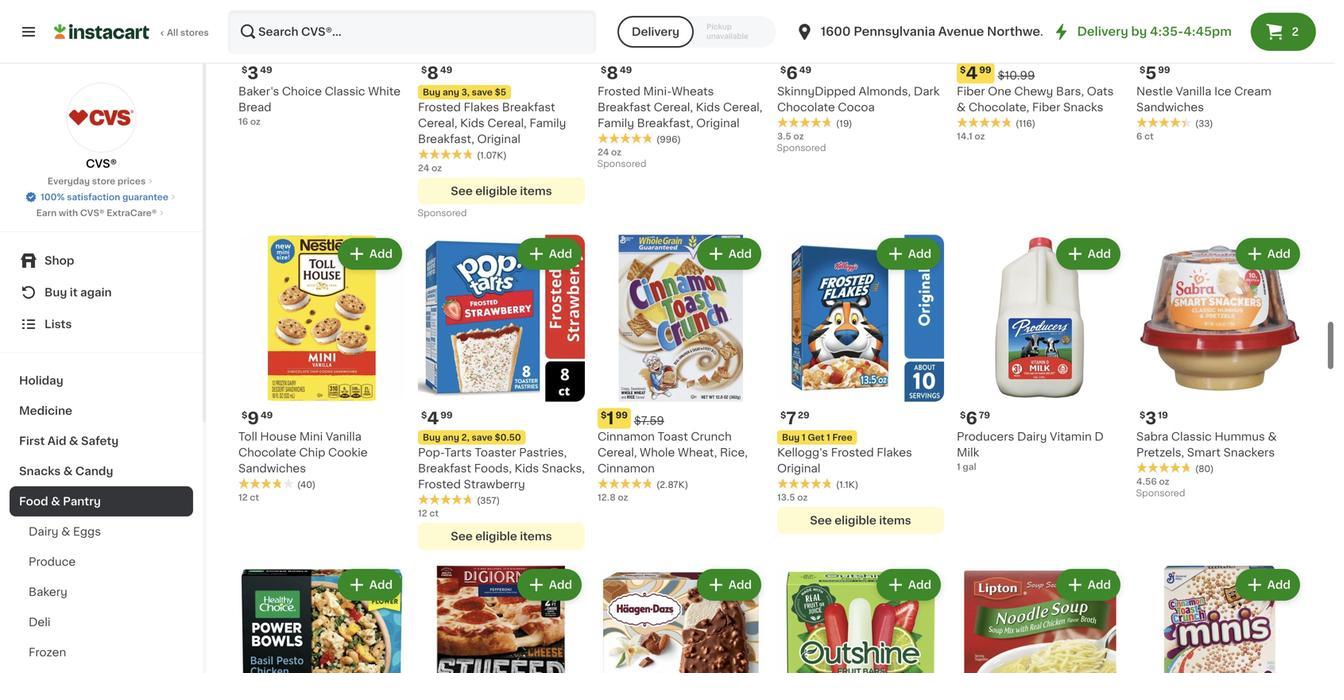 Task type: vqa. For each thing, say whether or not it's contained in the screenshot.
Cereal,
yes



Task type: describe. For each thing, give the bounding box(es) containing it.
see eligible items button for 8
[[418, 177, 585, 204]]

49 for frosted mini-wheats breakfast cereal, kids cereal, family breakfast, original
[[620, 65, 632, 74]]

breakfast, inside 'frosted flakes breakfast cereal, kids cereal, family breakfast, original'
[[418, 133, 474, 144]]

buy for 7
[[782, 433, 800, 442]]

sponsored badge image for 8
[[598, 160, 646, 169]]

0 vertical spatial cvs®
[[86, 158, 117, 169]]

first aid & safety link
[[10, 426, 193, 456]]

14.1
[[957, 132, 973, 140]]

12 ct for buy any 2, save $0.50
[[418, 509, 439, 518]]

pop-
[[418, 447, 444, 458]]

(1.07k)
[[477, 151, 507, 160]]

dairy inside producers dairy vitamin d milk 1 gal
[[1017, 431, 1047, 442]]

$ 4 99 for pop-
[[421, 410, 453, 427]]

oz for cinnamon toast crunch cereal, whole wheat, rice, cinnamon
[[618, 493, 628, 502]]

original inside 'frosted flakes breakfast cereal, kids cereal, family breakfast, original'
[[477, 133, 521, 144]]

product group containing 9
[[238, 235, 405, 504]]

items for 7
[[879, 515, 911, 526]]

oz inside baker's choice classic white bread 16 oz
[[250, 117, 261, 126]]

flakes inside 'frosted flakes breakfast cereal, kids cereal, family breakfast, original'
[[464, 102, 499, 113]]

any for 8
[[443, 88, 459, 96]]

bakery
[[29, 587, 67, 598]]

1 vertical spatial cvs®
[[80, 209, 104, 217]]

items for 8
[[520, 185, 552, 197]]

frosted inside pop-tarts toaster pastries, breakfast foods, kids snacks, frosted strawberry
[[418, 479, 461, 490]]

pretzels,
[[1136, 447, 1184, 458]]

store
[[92, 177, 115, 186]]

3.5 oz
[[777, 132, 804, 140]]

toll house mini vanilla chocolate chip cookie sandwiches
[[238, 431, 368, 474]]

see eligible items button for 7
[[777, 507, 944, 534]]

prices
[[118, 177, 146, 186]]

$ 3 49
[[242, 65, 272, 81]]

100% satisfaction guarantee button
[[25, 188, 178, 203]]

& left eggs in the left bottom of the page
[[61, 526, 70, 537]]

oz for fiber one chewy bars, oats & chocolate, fiber snacks
[[975, 132, 985, 140]]

eligible for 4
[[475, 531, 517, 542]]

$7.59
[[634, 415, 664, 426]]

$ inside $4.99 original price: $10.99 element
[[960, 65, 966, 74]]

shop
[[45, 255, 74, 266]]

skinnydipped almonds, dark chocolate cocoa
[[777, 86, 940, 113]]

12.8 oz
[[598, 493, 628, 502]]

1 vertical spatial 6
[[1136, 132, 1142, 140]]

4 for fiber
[[966, 65, 978, 81]]

kids inside pop-tarts toaster pastries, breakfast foods, kids snacks, frosted strawberry
[[515, 463, 539, 474]]

producers dairy vitamin d milk 1 gal
[[957, 431, 1104, 471]]

family inside frosted mini-wheats breakfast cereal, kids cereal, family breakfast, original
[[598, 117, 634, 129]]

snacks & candy
[[19, 466, 113, 477]]

oz for frosted flakes breakfast cereal, kids cereal, family breakfast, original
[[432, 164, 442, 172]]

avenue
[[938, 26, 984, 37]]

$ for skinnydipped almonds, dark chocolate cocoa
[[780, 65, 786, 74]]

see for 8
[[451, 185, 473, 197]]

all stores
[[167, 28, 209, 37]]

sabra classic hummus & pretzels, smart snackers
[[1136, 431, 1277, 458]]

kids inside frosted mini-wheats breakfast cereal, kids cereal, family breakfast, original
[[696, 102, 720, 113]]

49 for baker's choice classic white bread
[[260, 65, 272, 74]]

fiber one chewy bars, oats & chocolate, fiber snacks
[[957, 86, 1114, 113]]

smart
[[1187, 447, 1221, 458]]

buy 1 get 1 free
[[782, 433, 852, 442]]

producers
[[957, 431, 1014, 442]]

bakery link
[[10, 577, 193, 607]]

buy for 4
[[423, 433, 441, 442]]

(40)
[[297, 480, 316, 489]]

stores
[[180, 28, 209, 37]]

pantry
[[63, 496, 101, 507]]

satisfaction
[[67, 193, 120, 201]]

(80)
[[1195, 464, 1214, 473]]

79
[[979, 411, 990, 419]]

see eligible items for 8
[[451, 185, 552, 197]]

8 for frosted
[[607, 65, 618, 81]]

(2.87k)
[[656, 480, 688, 489]]

lists
[[45, 319, 72, 330]]

chewy
[[1014, 86, 1053, 97]]

vitamin
[[1050, 431, 1092, 442]]

get
[[808, 433, 824, 442]]

24 oz for buy any 3, save $5
[[418, 164, 442, 172]]

cookie
[[328, 447, 368, 458]]

any for 4
[[443, 433, 459, 442]]

holiday link
[[10, 366, 193, 396]]

deli
[[29, 617, 50, 628]]

product group containing 4
[[418, 235, 585, 550]]

wheats
[[672, 86, 714, 97]]

chocolate inside 'skinnydipped almonds, dark chocolate cocoa'
[[777, 102, 835, 113]]

product group containing 3
[[1136, 235, 1303, 502]]

5
[[1145, 65, 1157, 81]]

pop-tarts toaster pastries, breakfast foods, kids snacks, frosted strawberry
[[418, 447, 585, 490]]

$ 3 19
[[1140, 410, 1168, 427]]

buy left it
[[45, 287, 67, 298]]

buy it again
[[45, 287, 112, 298]]

toll
[[238, 431, 257, 442]]

sabra
[[1136, 431, 1168, 442]]

first aid & safety
[[19, 436, 119, 447]]

chip
[[299, 447, 325, 458]]

& inside fiber one chewy bars, oats & chocolate, fiber snacks
[[957, 102, 966, 113]]

toast
[[658, 431, 688, 442]]

delivery for delivery
[[632, 26, 680, 37]]

snacks inside fiber one chewy bars, oats & chocolate, fiber snacks
[[1063, 102, 1103, 113]]

buy it again link
[[10, 277, 193, 308]]

everyday store prices link
[[47, 175, 155, 188]]

gal
[[963, 462, 976, 471]]

$ 6 79
[[960, 410, 990, 427]]

dairy & eggs link
[[10, 517, 193, 547]]

dark
[[914, 86, 940, 97]]

delivery button
[[617, 16, 694, 48]]

4.56 oz
[[1136, 477, 1170, 486]]

deli link
[[10, 607, 193, 637]]

7
[[786, 410, 796, 427]]

crunch
[[691, 431, 732, 442]]

1 vertical spatial snacks
[[19, 466, 61, 477]]

original inside frosted mini-wheats breakfast cereal, kids cereal, family breakfast, original
[[696, 117, 740, 129]]

earn
[[36, 209, 57, 217]]

it
[[70, 287, 78, 298]]

$ 6 49
[[780, 65, 812, 81]]

49 for skinnydipped almonds, dark chocolate cocoa
[[799, 65, 812, 74]]

again
[[80, 287, 112, 298]]

product group containing 7
[[777, 235, 944, 534]]

1 left get
[[802, 433, 806, 442]]

frosted inside 'frosted flakes breakfast cereal, kids cereal, family breakfast, original'
[[418, 102, 461, 113]]

(357)
[[477, 496, 500, 505]]

flakes inside 'kellogg's frosted flakes original'
[[877, 447, 912, 458]]

buy any 3, save $5
[[423, 88, 506, 96]]

1 vertical spatial fiber
[[1032, 102, 1061, 113]]

eligible for 7
[[835, 515, 876, 526]]

4.56
[[1136, 477, 1157, 486]]

frosted mini-wheats breakfast cereal, kids cereal, family breakfast, original
[[598, 86, 762, 129]]

9
[[247, 410, 259, 427]]

service type group
[[617, 16, 776, 48]]

8 for buy
[[427, 65, 439, 81]]

24 for 8
[[598, 148, 609, 156]]

1 cinnamon from the top
[[598, 431, 655, 442]]

1600 pennsylvania avenue northwest button
[[795, 10, 1052, 54]]

baker's choice classic white bread 16 oz
[[238, 86, 401, 126]]

24 for buy any 3, save $5
[[418, 164, 429, 172]]

hummus
[[1215, 431, 1265, 442]]

1 horizontal spatial ct
[[429, 509, 439, 518]]

sponsored badge image for 3
[[1136, 489, 1185, 498]]

first
[[19, 436, 45, 447]]



Task type: locate. For each thing, give the bounding box(es) containing it.
1 vertical spatial cinnamon
[[598, 463, 655, 474]]

1 vertical spatial dairy
[[29, 526, 58, 537]]

add button
[[339, 239, 401, 268], [519, 239, 580, 268], [698, 239, 760, 268], [878, 239, 939, 268], [1058, 239, 1119, 268], [1237, 239, 1299, 268], [339, 570, 401, 599], [519, 570, 580, 599], [698, 570, 760, 599], [878, 570, 939, 599], [1058, 570, 1119, 599], [1237, 570, 1299, 599]]

vanilla
[[1176, 86, 1212, 97], [326, 431, 362, 442]]

1 horizontal spatial flakes
[[877, 447, 912, 458]]

ct for 9
[[250, 493, 259, 502]]

0 vertical spatial sandwiches
[[1136, 102, 1204, 113]]

$ 4 99 up pop-
[[421, 410, 453, 427]]

1 horizontal spatial 24 oz
[[598, 148, 622, 156]]

breakfast, inside frosted mini-wheats breakfast cereal, kids cereal, family breakfast, original
[[637, 117, 693, 129]]

3,
[[461, 88, 470, 96]]

1 horizontal spatial sandwiches
[[1136, 102, 1204, 113]]

2 cinnamon from the top
[[598, 463, 655, 474]]

$ inside '$ 3 19'
[[1140, 411, 1145, 419]]

see eligible items button down (357)
[[418, 523, 585, 550]]

49 up skinnydipped
[[799, 65, 812, 74]]

0 vertical spatial flakes
[[464, 102, 499, 113]]

99 for fiber one chewy bars, oats & chocolate, fiber snacks
[[979, 65, 991, 74]]

1 horizontal spatial $ 4 99
[[960, 65, 991, 81]]

0 horizontal spatial classic
[[325, 86, 365, 97]]

original up (1.07k) at the left
[[477, 133, 521, 144]]

$ for producers dairy vitamin d milk
[[960, 411, 966, 419]]

99 left $7.59
[[616, 411, 628, 419]]

14.1 oz
[[957, 132, 985, 140]]

2 vertical spatial kids
[[515, 463, 539, 474]]

almonds,
[[859, 86, 911, 97]]

2 button
[[1251, 13, 1316, 51]]

0 vertical spatial vanilla
[[1176, 86, 1212, 97]]

see down 'kellogg's frosted flakes original'
[[810, 515, 832, 526]]

1 left gal
[[957, 462, 961, 471]]

dairy
[[1017, 431, 1047, 442], [29, 526, 58, 537]]

2 vertical spatial original
[[777, 463, 821, 474]]

fiber left one
[[957, 86, 985, 97]]

$ inside $ 6 49
[[780, 65, 786, 74]]

1 horizontal spatial chocolate
[[777, 102, 835, 113]]

1 vertical spatial flakes
[[877, 447, 912, 458]]

candy
[[75, 466, 113, 477]]

breakfast, up (996)
[[637, 117, 693, 129]]

cinnamon toast crunch cereal, whole wheat, rice, cinnamon
[[598, 431, 748, 474]]

1 horizontal spatial 12 ct
[[418, 509, 439, 518]]

$ 1 99
[[601, 410, 628, 427]]

see for 7
[[810, 515, 832, 526]]

classic up smart
[[1171, 431, 1212, 442]]

eligible
[[475, 185, 517, 197], [835, 515, 876, 526], [475, 531, 517, 542]]

$ 4 99 inside product group
[[421, 410, 453, 427]]

1 vertical spatial 24 oz
[[418, 164, 442, 172]]

sandwiches inside nestle vanilla ice cream sandwiches
[[1136, 102, 1204, 113]]

0 horizontal spatial 4
[[427, 410, 439, 427]]

snacks & candy link
[[10, 456, 193, 486]]

northwest
[[987, 26, 1052, 37]]

0 vertical spatial classic
[[325, 86, 365, 97]]

cvs® up everyday store prices link
[[86, 158, 117, 169]]

0 horizontal spatial vanilla
[[326, 431, 362, 442]]

$ 4 99 inside $4.99 original price: $10.99 element
[[960, 65, 991, 81]]

$ 7 29
[[780, 410, 810, 427]]

1 any from the top
[[443, 88, 459, 96]]

12 ct for 9
[[238, 493, 259, 502]]

kids down '3,'
[[460, 117, 485, 129]]

oz for skinnydipped almonds, dark chocolate cocoa
[[794, 132, 804, 140]]

oz right 16
[[250, 117, 261, 126]]

bars,
[[1056, 86, 1084, 97]]

delivery left by
[[1077, 26, 1128, 37]]

delivery up mini- at the top of the page
[[632, 26, 680, 37]]

0 horizontal spatial breakfast,
[[418, 133, 474, 144]]

49 down delivery button
[[620, 65, 632, 74]]

1 vertical spatial 12
[[418, 509, 427, 518]]

cvs® link
[[66, 83, 136, 172]]

oz down 'frosted flakes breakfast cereal, kids cereal, family breakfast, original'
[[432, 164, 442, 172]]

breakfast, down buy any 3, save $5
[[418, 133, 474, 144]]

oz right 14.1
[[975, 132, 985, 140]]

3 left 19
[[1145, 410, 1157, 427]]

vanilla inside nestle vanilla ice cream sandwiches
[[1176, 86, 1212, 97]]

1 horizontal spatial family
[[598, 117, 634, 129]]

29
[[798, 411, 810, 419]]

kids inside 'frosted flakes breakfast cereal, kids cereal, family breakfast, original'
[[460, 117, 485, 129]]

ice
[[1214, 86, 1232, 97]]

4 inside $4.99 original price: $10.99 element
[[966, 65, 978, 81]]

any inside product group
[[443, 433, 459, 442]]

breakfast down pop-
[[418, 463, 471, 474]]

2 vertical spatial items
[[520, 531, 552, 542]]

1 horizontal spatial 24
[[598, 148, 609, 156]]

ct for 5
[[1145, 132, 1154, 140]]

$
[[242, 65, 247, 74], [421, 65, 427, 74], [601, 65, 607, 74], [780, 65, 786, 74], [960, 65, 966, 74], [1140, 65, 1145, 74], [242, 411, 247, 419], [421, 411, 427, 419], [601, 411, 607, 419], [780, 411, 786, 419], [960, 411, 966, 419], [1140, 411, 1145, 419]]

sponsored badge image for 6
[[777, 144, 825, 153]]

0 vertical spatial 24
[[598, 148, 609, 156]]

2 any from the top
[[443, 433, 459, 442]]

guarantee
[[122, 193, 168, 201]]

12 for buy any 2, save $0.50
[[418, 509, 427, 518]]

ct down nestle at the right of page
[[1145, 132, 1154, 140]]

$ for toll house mini vanilla chocolate chip cookie sandwiches
[[242, 411, 247, 419]]

choice
[[282, 86, 322, 97]]

ct down pop-
[[429, 509, 439, 518]]

1 horizontal spatial kids
[[515, 463, 539, 474]]

6 for skinnydipped almonds, dark chocolate cocoa
[[786, 65, 798, 81]]

12 for 9
[[238, 493, 248, 502]]

1 save from the top
[[472, 88, 493, 96]]

any left 2,
[[443, 433, 459, 442]]

0 horizontal spatial 12
[[238, 493, 248, 502]]

see eligible items down (357)
[[451, 531, 552, 542]]

eligible down (1.07k) at the left
[[475, 185, 517, 197]]

8 down delivery button
[[607, 65, 618, 81]]

99 up buy any 2, save $0.50
[[440, 411, 453, 419]]

dairy up produce
[[29, 526, 58, 537]]

0 vertical spatial eligible
[[475, 185, 517, 197]]

$ for buy any 2, save $0.50
[[421, 411, 427, 419]]

chocolate,
[[969, 102, 1029, 113]]

cvs®
[[86, 158, 117, 169], [80, 209, 104, 217]]

0 horizontal spatial 8
[[427, 65, 439, 81]]

snacks,
[[542, 463, 585, 474]]

1 horizontal spatial original
[[696, 117, 740, 129]]

see eligible items button for 4
[[418, 523, 585, 550]]

0 horizontal spatial sandwiches
[[238, 463, 306, 474]]

milk
[[957, 447, 979, 458]]

100%
[[41, 193, 65, 201]]

$ inside $ 5 99
[[1140, 65, 1145, 74]]

one
[[988, 86, 1012, 97]]

24 oz for 8
[[598, 148, 622, 156]]

kids
[[696, 102, 720, 113], [460, 117, 485, 129], [515, 463, 539, 474]]

$ 4 99 for fiber
[[960, 65, 991, 81]]

1 horizontal spatial 12
[[418, 509, 427, 518]]

& inside sabra classic hummus & pretzels, smart snackers
[[1268, 431, 1277, 442]]

$ 8 49
[[421, 65, 452, 81], [601, 65, 632, 81]]

0 vertical spatial chocolate
[[777, 102, 835, 113]]

aid
[[47, 436, 66, 447]]

12 down pop-
[[418, 509, 427, 518]]

2 horizontal spatial breakfast
[[598, 102, 651, 113]]

cocoa
[[838, 102, 875, 113]]

0 vertical spatial ct
[[1145, 132, 1154, 140]]

6 up skinnydipped
[[786, 65, 798, 81]]

$ for baker's choice classic white bread
[[242, 65, 247, 74]]

2 horizontal spatial ct
[[1145, 132, 1154, 140]]

4 for pop-
[[427, 410, 439, 427]]

vanilla left "ice"
[[1176, 86, 1212, 97]]

safety
[[81, 436, 119, 447]]

0 horizontal spatial delivery
[[632, 26, 680, 37]]

$ 8 49 for frosted
[[601, 65, 632, 81]]

1 horizontal spatial classic
[[1171, 431, 1212, 442]]

1 vertical spatial sandwiches
[[238, 463, 306, 474]]

tarts
[[444, 447, 472, 458]]

extracare®
[[107, 209, 157, 217]]

0 vertical spatial $ 4 99
[[960, 65, 991, 81]]

1 8 from the left
[[427, 65, 439, 81]]

dairy left vitamin
[[1017, 431, 1047, 442]]

2 8 from the left
[[607, 65, 618, 81]]

0 horizontal spatial snacks
[[19, 466, 61, 477]]

1 vertical spatial 3
[[1145, 410, 1157, 427]]

kellogg's
[[777, 447, 828, 458]]

1 vertical spatial original
[[477, 133, 521, 144]]

add
[[369, 248, 393, 259], [549, 248, 572, 259], [729, 248, 752, 259], [908, 248, 931, 259], [1088, 248, 1111, 259], [1267, 248, 1291, 259], [369, 579, 393, 590], [549, 579, 572, 590], [729, 579, 752, 590], [908, 579, 931, 590], [1088, 579, 1111, 590], [1267, 579, 1291, 590]]

2 horizontal spatial kids
[[696, 102, 720, 113]]

None search field
[[227, 10, 597, 54]]

0 vertical spatial 12 ct
[[238, 493, 259, 502]]

99 for pop-tarts toaster pastries, breakfast foods, kids snacks, frosted strawberry
[[440, 411, 453, 419]]

3 for baker's choice classic white bread
[[247, 65, 258, 81]]

0 horizontal spatial 12 ct
[[238, 493, 259, 502]]

oz for frosted mini-wheats breakfast cereal, kids cereal, family breakfast, original
[[611, 148, 622, 156]]

99 for cinnamon toast crunch cereal, whole wheat, rice, cinnamon
[[616, 411, 628, 419]]

whole
[[640, 447, 675, 458]]

Search field
[[229, 11, 595, 52]]

$1.99 original price: $7.59 element
[[598, 408, 765, 429]]

100% satisfaction guarantee
[[41, 193, 168, 201]]

1 horizontal spatial vanilla
[[1176, 86, 1212, 97]]

1 horizontal spatial breakfast,
[[637, 117, 693, 129]]

rice,
[[720, 447, 748, 458]]

3 for sabra classic hummus & pretzels, smart snackers
[[1145, 410, 1157, 427]]

0 vertical spatial fiber
[[957, 86, 985, 97]]

49 inside $ 3 49
[[260, 65, 272, 74]]

1 horizontal spatial $ 8 49
[[601, 65, 632, 81]]

4 down the avenue
[[966, 65, 978, 81]]

sponsored badge image inside product group
[[1136, 489, 1185, 498]]

8 up buy any 3, save $5
[[427, 65, 439, 81]]

kids down pastries,
[[515, 463, 539, 474]]

1 vertical spatial $ 4 99
[[421, 410, 453, 427]]

0 horizontal spatial 24 oz
[[418, 164, 442, 172]]

$ for buy 1 get 1 free
[[780, 411, 786, 419]]

49 for toll house mini vanilla chocolate chip cookie sandwiches
[[261, 411, 273, 419]]

13.5
[[777, 493, 795, 502]]

&
[[957, 102, 966, 113], [1268, 431, 1277, 442], [69, 436, 78, 447], [63, 466, 73, 477], [51, 496, 60, 507], [61, 526, 70, 537]]

0 vertical spatial dairy
[[1017, 431, 1047, 442]]

cvs® logo image
[[66, 83, 136, 153]]

earn with cvs® extracare®
[[36, 209, 157, 217]]

4:45pm
[[1184, 26, 1232, 37]]

& right aid
[[69, 436, 78, 447]]

frosted inside frosted mini-wheats breakfast cereal, kids cereal, family breakfast, original
[[598, 86, 641, 97]]

3 inside product group
[[1145, 410, 1157, 427]]

1 vertical spatial ct
[[250, 493, 259, 502]]

pastries,
[[519, 447, 567, 458]]

with
[[59, 209, 78, 217]]

all
[[167, 28, 178, 37]]

1 vertical spatial breakfast,
[[418, 133, 474, 144]]

save right '3,'
[[472, 88, 493, 96]]

food
[[19, 496, 48, 507]]

6 left 79
[[966, 410, 977, 427]]

oz for sabra classic hummus & pretzels, smart snackers
[[1159, 477, 1170, 486]]

chocolate inside toll house mini vanilla chocolate chip cookie sandwiches
[[238, 447, 296, 458]]

breakfast inside pop-tarts toaster pastries, breakfast foods, kids snacks, frosted strawberry
[[418, 463, 471, 474]]

produce link
[[10, 547, 193, 577]]

2 horizontal spatial 6
[[1136, 132, 1142, 140]]

49 inside $ 9 49
[[261, 411, 273, 419]]

sandwiches inside toll house mini vanilla chocolate chip cookie sandwiches
[[238, 463, 306, 474]]

16
[[238, 117, 248, 126]]

0 horizontal spatial fiber
[[957, 86, 985, 97]]

0 vertical spatial snacks
[[1063, 102, 1103, 113]]

1 $ 8 49 from the left
[[421, 65, 452, 81]]

2 vertical spatial eligible
[[475, 531, 517, 542]]

eggs
[[73, 526, 101, 537]]

vanilla up cookie
[[326, 431, 362, 442]]

6 down nestle at the right of page
[[1136, 132, 1142, 140]]

1 left $7.59
[[607, 410, 614, 427]]

99 inside the $ 1 99
[[616, 411, 628, 419]]

cvs® down satisfaction
[[80, 209, 104, 217]]

see eligible items for 4
[[451, 531, 552, 542]]

buy any 2, save $0.50
[[423, 433, 521, 442]]

original inside 'kellogg's frosted flakes original'
[[777, 463, 821, 474]]

oz for kellogg's frosted flakes original
[[797, 493, 808, 502]]

white
[[368, 86, 401, 97]]

chocolate down house
[[238, 447, 296, 458]]

eligible for 8
[[475, 185, 517, 197]]

holiday
[[19, 375, 63, 386]]

1 vertical spatial save
[[472, 433, 493, 442]]

0 vertical spatial cinnamon
[[598, 431, 655, 442]]

chocolate down skinnydipped
[[777, 102, 835, 113]]

baker's
[[238, 86, 279, 97]]

1 horizontal spatial 4
[[966, 65, 978, 81]]

kids down wheats
[[696, 102, 720, 113]]

$ 8 49 up buy any 3, save $5
[[421, 65, 452, 81]]

0 horizontal spatial ct
[[250, 493, 259, 502]]

sponsored badge image
[[777, 144, 825, 153], [598, 160, 646, 169], [418, 209, 466, 218], [1136, 489, 1185, 498]]

product group containing 1
[[598, 235, 765, 504]]

1 horizontal spatial 8
[[607, 65, 618, 81]]

buy down 7
[[782, 433, 800, 442]]

family inside 'frosted flakes breakfast cereal, kids cereal, family breakfast, original'
[[530, 117, 566, 129]]

0 vertical spatial breakfast,
[[637, 117, 693, 129]]

breakfast inside frosted mini-wheats breakfast cereal, kids cereal, family breakfast, original
[[598, 102, 651, 113]]

snacks down bars,
[[1063, 102, 1103, 113]]

oz right 3.5
[[794, 132, 804, 140]]

1 right get
[[827, 433, 830, 442]]

99 inside $ 5 99
[[1158, 65, 1170, 74]]

product group
[[418, 0, 585, 222], [598, 0, 765, 173], [777, 0, 944, 157], [238, 235, 405, 504], [418, 235, 585, 550], [598, 235, 765, 504], [777, 235, 944, 534], [957, 235, 1124, 473], [1136, 235, 1303, 502], [238, 566, 405, 673], [418, 566, 585, 673], [598, 566, 765, 673], [777, 566, 944, 673], [957, 566, 1124, 673], [1136, 566, 1303, 673]]

see eligible items button down (1.07k) at the left
[[418, 177, 585, 204]]

original down wheats
[[696, 117, 740, 129]]

$ 4 99 up one
[[960, 65, 991, 81]]

delivery for delivery by 4:35-4:45pm
[[1077, 26, 1128, 37]]

2 vertical spatial see
[[451, 531, 473, 542]]

★★★★★
[[777, 117, 833, 128], [777, 117, 833, 128], [957, 117, 1013, 128], [957, 117, 1013, 128], [1136, 117, 1192, 128], [1136, 117, 1192, 128], [598, 133, 653, 144], [598, 133, 653, 144], [418, 149, 474, 160], [418, 149, 474, 160], [1136, 462, 1192, 473], [1136, 462, 1192, 473], [238, 478, 294, 489], [238, 478, 294, 489], [598, 478, 653, 489], [598, 478, 653, 489], [777, 478, 833, 489], [777, 478, 833, 489], [418, 494, 474, 505], [418, 494, 474, 505]]

items for 4
[[520, 531, 552, 542]]

$ 8 49 down delivery button
[[601, 65, 632, 81]]

0 horizontal spatial $ 8 49
[[421, 65, 452, 81]]

2,
[[461, 433, 470, 442]]

0 vertical spatial see
[[451, 185, 473, 197]]

toaster
[[475, 447, 516, 458]]

frosted down buy any 3, save $5
[[418, 102, 461, 113]]

2 vertical spatial see eligible items
[[451, 531, 552, 542]]

frosted inside 'kellogg's frosted flakes original'
[[831, 447, 874, 458]]

classic inside sabra classic hummus & pretzels, smart snackers
[[1171, 431, 1212, 442]]

49 inside $ 6 49
[[799, 65, 812, 74]]

1600
[[821, 26, 851, 37]]

0 horizontal spatial 24
[[418, 164, 429, 172]]

save for 8
[[472, 88, 493, 96]]

$ inside $ 3 49
[[242, 65, 247, 74]]

mini
[[299, 431, 323, 442]]

$4.99 original price: $10.99 element
[[957, 63, 1124, 83]]

& up 14.1
[[957, 102, 966, 113]]

$ inside $ 6 79
[[960, 411, 966, 419]]

1 vertical spatial any
[[443, 433, 459, 442]]

eligible down (1.1k)
[[835, 515, 876, 526]]

flakes down '3,'
[[464, 102, 499, 113]]

19
[[1158, 411, 1168, 419]]

see eligible items down (1.1k)
[[810, 515, 911, 526]]

1 vertical spatial 4
[[427, 410, 439, 427]]

49 right 9 on the left of the page
[[261, 411, 273, 419]]

$ 8 49 for buy
[[421, 65, 452, 81]]

0 horizontal spatial $ 4 99
[[421, 410, 453, 427]]

$ for sabra classic hummus & pretzels, smart snackers
[[1140, 411, 1145, 419]]

49 up baker's in the top of the page
[[260, 65, 272, 74]]

3 up baker's in the top of the page
[[247, 65, 258, 81]]

house
[[260, 431, 297, 442]]

delivery inside button
[[632, 26, 680, 37]]

49 for buy any 3, save $5
[[440, 65, 452, 74]]

vanilla inside toll house mini vanilla chocolate chip cookie sandwiches
[[326, 431, 362, 442]]

& right 'food'
[[51, 496, 60, 507]]

& left candy
[[63, 466, 73, 477]]

food & pantry
[[19, 496, 101, 507]]

1 family from the left
[[530, 117, 566, 129]]

medicine
[[19, 405, 72, 416]]

$ for nestle vanilla ice cream sandwiches
[[1140, 65, 1145, 74]]

cinnamon up 12.8 oz
[[598, 463, 655, 474]]

cinnamon down the $ 1 99 at left
[[598, 431, 655, 442]]

$ 5 99
[[1140, 65, 1170, 81]]

any
[[443, 88, 459, 96], [443, 433, 459, 442]]

by
[[1131, 26, 1147, 37]]

save for 4
[[472, 433, 493, 442]]

buy for 8
[[423, 88, 441, 96]]

(116)
[[1016, 119, 1036, 128]]

see eligible items down (1.07k) at the left
[[451, 185, 552, 197]]

2 $ 8 49 from the left
[[601, 65, 632, 81]]

49 up buy any 3, save $5
[[440, 65, 452, 74]]

1 horizontal spatial fiber
[[1032, 102, 1061, 113]]

1 vertical spatial see eligible items
[[810, 515, 911, 526]]

0 horizontal spatial family
[[530, 117, 566, 129]]

lists link
[[10, 308, 193, 340]]

$ inside $ 9 49
[[242, 411, 247, 419]]

0 horizontal spatial flakes
[[464, 102, 499, 113]]

$ inside the $ 1 99
[[601, 411, 607, 419]]

0 horizontal spatial chocolate
[[238, 447, 296, 458]]

oz right '13.5'
[[797, 493, 808, 502]]

buy up pop-
[[423, 433, 441, 442]]

1 vertical spatial see
[[810, 515, 832, 526]]

2 family from the left
[[598, 117, 634, 129]]

99 up one
[[979, 65, 991, 74]]

12.8
[[598, 493, 616, 502]]

$5
[[495, 88, 506, 96]]

1 inside producers dairy vitamin d milk 1 gal
[[957, 462, 961, 471]]

12 ct down pop-
[[418, 509, 439, 518]]

frosted
[[598, 86, 641, 97], [418, 102, 461, 113], [831, 447, 874, 458], [418, 479, 461, 490]]

instacart logo image
[[54, 22, 149, 41]]

3
[[247, 65, 258, 81], [1145, 410, 1157, 427]]

flakes left milk
[[877, 447, 912, 458]]

fiber down chewy
[[1032, 102, 1061, 113]]

frosted left mini- at the top of the page
[[598, 86, 641, 97]]

0 horizontal spatial breakfast
[[418, 463, 471, 474]]

12 down toll
[[238, 493, 248, 502]]

skinnydipped
[[777, 86, 856, 97]]

cereal,
[[654, 102, 693, 113], [723, 102, 762, 113], [418, 117, 457, 129], [487, 117, 527, 129], [598, 447, 637, 458]]

food & pantry link
[[10, 486, 193, 517]]

snacks up 'food'
[[19, 466, 61, 477]]

breakfast down $5
[[502, 102, 555, 113]]

delivery by 4:35-4:45pm link
[[1052, 22, 1232, 41]]

99 right 5
[[1158, 65, 1170, 74]]

0 vertical spatial kids
[[696, 102, 720, 113]]

2 save from the top
[[472, 433, 493, 442]]

0 vertical spatial 24 oz
[[598, 148, 622, 156]]

0 vertical spatial 3
[[247, 65, 258, 81]]

classic inside baker's choice classic white bread 16 oz
[[325, 86, 365, 97]]

(19)
[[836, 119, 852, 128]]

4 up pop-
[[427, 410, 439, 427]]

oz right 4.56
[[1159, 477, 1170, 486]]

dairy & eggs
[[29, 526, 101, 537]]

mini-
[[643, 86, 672, 97]]

$ for frosted mini-wheats breakfast cereal, kids cereal, family breakfast, original
[[601, 65, 607, 74]]

0 horizontal spatial 3
[[247, 65, 258, 81]]

$ for buy any 3, save $5
[[421, 65, 427, 74]]

oz down frosted mini-wheats breakfast cereal, kids cereal, family breakfast, original
[[611, 148, 622, 156]]

see for 4
[[451, 531, 473, 542]]

chocolate
[[777, 102, 835, 113], [238, 447, 296, 458]]

sandwiches down nestle at the right of page
[[1136, 102, 1204, 113]]

breakfast inside 'frosted flakes breakfast cereal, kids cereal, family breakfast, original'
[[502, 102, 555, 113]]

1 vertical spatial items
[[879, 515, 911, 526]]

buy left '3,'
[[423, 88, 441, 96]]

oz right 12.8
[[618, 493, 628, 502]]

6 for producers dairy vitamin d milk
[[966, 410, 977, 427]]

0 vertical spatial any
[[443, 88, 459, 96]]

1 horizontal spatial snacks
[[1063, 102, 1103, 113]]

original down "kellogg's"
[[777, 463, 821, 474]]

0 vertical spatial original
[[696, 117, 740, 129]]

ct down toll
[[250, 493, 259, 502]]

0 horizontal spatial dairy
[[29, 526, 58, 537]]

save right 2,
[[472, 433, 493, 442]]

2 horizontal spatial original
[[777, 463, 821, 474]]

frosted down pop-
[[418, 479, 461, 490]]

cereal, inside cinnamon toast crunch cereal, whole wheat, rice, cinnamon
[[598, 447, 637, 458]]

0 vertical spatial 6
[[786, 65, 798, 81]]

0 horizontal spatial original
[[477, 133, 521, 144]]

sandwiches down house
[[238, 463, 306, 474]]

0 vertical spatial items
[[520, 185, 552, 197]]

everyday
[[47, 177, 90, 186]]

1 vertical spatial classic
[[1171, 431, 1212, 442]]

2 vertical spatial 6
[[966, 410, 977, 427]]

see eligible items button down (1.1k)
[[777, 507, 944, 534]]

see
[[451, 185, 473, 197], [810, 515, 832, 526], [451, 531, 473, 542]]

breakfast down mini- at the top of the page
[[598, 102, 651, 113]]

frosted down free
[[831, 447, 874, 458]]

0 horizontal spatial kids
[[460, 117, 485, 129]]

see down the strawberry on the left bottom of the page
[[451, 531, 473, 542]]

kellogg's frosted flakes original
[[777, 447, 912, 474]]

see eligible items for 7
[[810, 515, 911, 526]]

$ inside $ 7 29
[[780, 411, 786, 419]]

12 ct down toll
[[238, 493, 259, 502]]

& up snackers
[[1268, 431, 1277, 442]]

1 vertical spatial 24
[[418, 164, 429, 172]]



